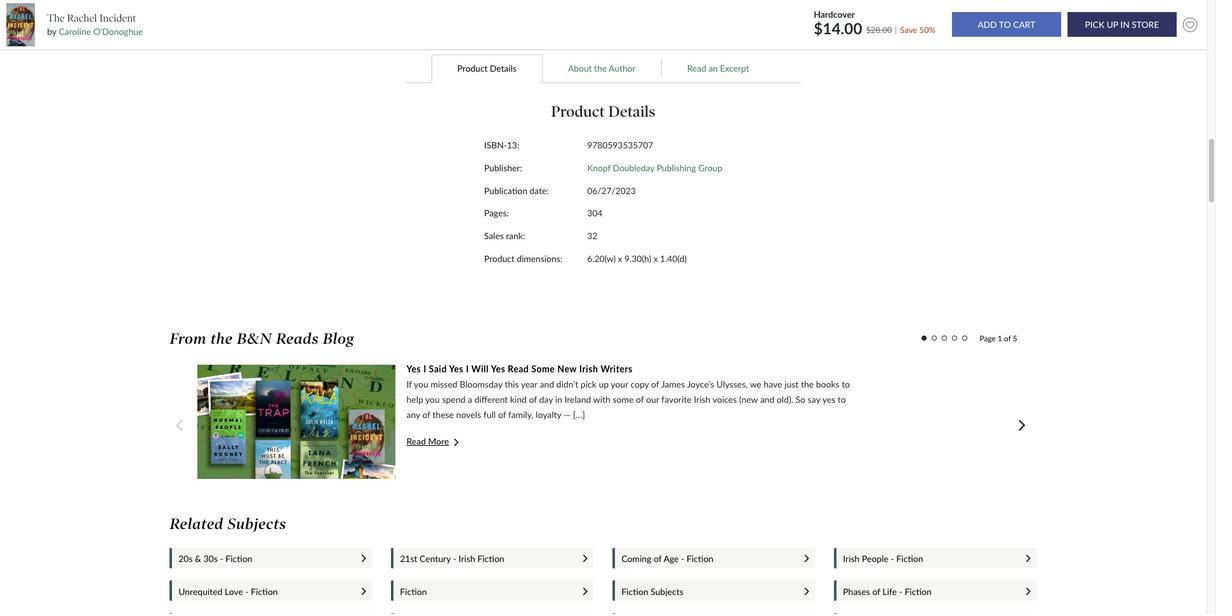 Task type: vqa. For each thing, say whether or not it's contained in the screenshot.


Task type: locate. For each thing, give the bounding box(es) containing it.
if
[[407, 379, 412, 390]]

details inside tab list
[[490, 63, 517, 74]]

&
[[195, 554, 201, 565]]

0 vertical spatial product
[[457, 63, 488, 74]]

the inside 'link'
[[594, 63, 607, 74]]

coming
[[622, 554, 652, 565]]

irish people - fiction
[[843, 554, 923, 565]]

-
[[220, 554, 223, 565], [453, 554, 457, 565], [681, 554, 685, 565], [891, 554, 894, 565], [245, 587, 249, 597], [899, 587, 903, 597]]

missed
[[431, 379, 458, 390]]

1 vertical spatial product
[[551, 102, 605, 121]]

in
[[555, 394, 562, 405]]

and up day
[[540, 379, 554, 390]]

to right books
[[842, 379, 850, 390]]

you right help
[[425, 394, 440, 405]]

i left will
[[466, 364, 469, 375]]

None submit
[[952, 12, 1062, 37], [1068, 12, 1177, 37], [952, 12, 1062, 37], [1068, 12, 1177, 37]]

caroline o'donoghue link
[[59, 26, 143, 37]]

x
[[618, 253, 623, 264], [654, 253, 658, 264]]

2 yes from the left
[[449, 364, 464, 375]]

product dimensions:
[[484, 253, 563, 264]]

0 vertical spatial and
[[540, 379, 554, 390]]

fiction down 21st
[[400, 587, 427, 597]]

author
[[609, 63, 636, 74]]

1 vertical spatial to
[[838, 394, 846, 405]]

copy
[[631, 379, 649, 390]]

tab list
[[176, 54, 1031, 83]]

0 horizontal spatial product details
[[457, 63, 517, 74]]

with
[[593, 394, 611, 405]]

0 horizontal spatial i
[[424, 364, 427, 375]]

up
[[599, 379, 609, 390]]

about the author link
[[542, 54, 662, 83]]

- right age
[[681, 554, 685, 565]]

9.30(h)
[[625, 253, 651, 264]]

0 vertical spatial subjects
[[228, 516, 286, 533]]

option
[[198, 363, 971, 479]]

- right love
[[245, 587, 249, 597]]

0 vertical spatial the
[[594, 63, 607, 74]]

0 vertical spatial product details
[[457, 63, 517, 74]]

0 vertical spatial you
[[414, 379, 428, 390]]

loyalty
[[536, 409, 561, 420]]

1 horizontal spatial details
[[609, 102, 656, 121]]

i left said
[[424, 364, 427, 375]]

irish down the joyce's
[[694, 394, 711, 405]]

product details tab panel
[[382, 83, 825, 295]]

0 vertical spatial read
[[687, 63, 707, 74]]

1 horizontal spatial read
[[508, 364, 529, 375]]

your
[[611, 379, 628, 390]]

day
[[539, 394, 553, 405]]

said
[[429, 364, 447, 375]]

fiction right age
[[687, 554, 714, 565]]

2 horizontal spatial the
[[801, 379, 814, 390]]

add to wishlist image
[[1180, 14, 1201, 35]]

$14.00 $28.00
[[814, 19, 892, 37]]

of left life
[[873, 587, 881, 597]]

0 horizontal spatial subjects
[[228, 516, 286, 533]]

option containing yes i said yes i will yes read some new irish writers
[[198, 363, 971, 479]]

a
[[468, 394, 472, 405]]

pick
[[581, 379, 597, 390]]

1 horizontal spatial subjects
[[651, 587, 684, 597]]

1 i from the left
[[424, 364, 427, 375]]

1 vertical spatial the
[[211, 330, 233, 348]]

0 vertical spatial details
[[490, 63, 517, 74]]

product details inside tab panel
[[551, 102, 656, 121]]

o'donoghue
[[93, 26, 143, 37]]

read
[[687, 63, 707, 74], [508, 364, 529, 375], [407, 436, 426, 447]]

read inside "read an excerpt" link
[[687, 63, 707, 74]]

fiction up the fiction link
[[478, 554, 505, 565]]

the right just
[[801, 379, 814, 390]]

subjects down coming of age - fiction
[[651, 587, 684, 597]]

the for author
[[594, 63, 607, 74]]

yes
[[823, 394, 836, 405]]

i
[[424, 364, 427, 375], [466, 364, 469, 375]]

1 vertical spatial you
[[425, 394, 440, 405]]

read more link
[[407, 436, 908, 447]]

2 horizontal spatial read
[[687, 63, 707, 74]]

novels
[[456, 409, 481, 420]]

yes right said
[[449, 364, 464, 375]]

and down have
[[760, 394, 775, 405]]

06/27/2023
[[587, 185, 636, 196]]

fiction right life
[[905, 587, 932, 597]]

0 horizontal spatial x
[[618, 253, 623, 264]]

[…]
[[573, 409, 585, 420]]

unrequited love - fiction
[[179, 587, 278, 597]]

1 vertical spatial subjects
[[651, 587, 684, 597]]

about
[[568, 63, 592, 74]]

32
[[587, 230, 598, 241]]

this
[[505, 379, 519, 390]]

3 yes from the left
[[491, 364, 505, 375]]

1
[[998, 334, 1002, 344]]

product
[[457, 63, 488, 74], [551, 102, 605, 121], [484, 253, 515, 264]]

0 horizontal spatial read
[[407, 436, 426, 447]]

yes
[[407, 364, 421, 375], [449, 364, 464, 375], [491, 364, 505, 375]]

read left an
[[687, 63, 707, 74]]

you right if
[[414, 379, 428, 390]]

to
[[842, 379, 850, 390], [838, 394, 846, 405]]

the right from
[[211, 330, 233, 348]]

yes i said yes i will yes read some new irish writers image
[[198, 365, 396, 479]]

product details link
[[432, 54, 542, 83]]

1 vertical spatial product details
[[551, 102, 656, 121]]

subjects up 20s & 30s - fiction link
[[228, 516, 286, 533]]

year
[[521, 379, 538, 390]]

the rachel incident by caroline o'donoghue
[[47, 12, 143, 37]]

of
[[1004, 334, 1011, 344], [651, 379, 659, 390], [529, 394, 537, 405], [636, 394, 644, 405], [423, 409, 430, 420], [498, 409, 506, 420], [654, 554, 662, 565], [873, 587, 881, 597]]

read inside yes i said yes i will yes read some new irish writers if you missed bloomsday this year and didn't pick up your copy of james joyce's ulysses, we have just the books to help you spend a different kind of day in ireland with some of our favorite irish voices (new and old). so say yes to any of these novels full of family, loyalty — […]
[[508, 364, 529, 375]]

page
[[980, 334, 996, 344]]

0 vertical spatial to
[[842, 379, 850, 390]]

x left 9.30(h)
[[618, 253, 623, 264]]

0 horizontal spatial details
[[490, 63, 517, 74]]

2 horizontal spatial yes
[[491, 364, 505, 375]]

1 vertical spatial read
[[508, 364, 529, 375]]

read up this
[[508, 364, 529, 375]]

books
[[816, 379, 840, 390]]

x left 1.40(d) on the top right of the page
[[654, 253, 658, 264]]

to right the yes
[[838, 394, 846, 405]]

knopf
[[587, 162, 611, 173]]

1 horizontal spatial x
[[654, 253, 658, 264]]

details
[[490, 63, 517, 74], [609, 102, 656, 121]]

subjects
[[228, 516, 286, 533], [651, 587, 684, 597]]

read left more
[[407, 436, 426, 447]]

subjects for fiction subjects
[[651, 587, 684, 597]]

product details
[[457, 63, 517, 74], [551, 102, 656, 121]]

from the b&n reads blog
[[170, 330, 355, 348]]

coming of age - fiction
[[622, 554, 714, 565]]

yes right will
[[491, 364, 505, 375]]

spend
[[442, 394, 466, 405]]

2 x from the left
[[654, 253, 658, 264]]

1 vertical spatial and
[[760, 394, 775, 405]]

related
[[170, 516, 224, 533]]

fiction
[[226, 554, 252, 565], [478, 554, 505, 565], [687, 554, 714, 565], [897, 554, 923, 565], [251, 587, 278, 597], [400, 587, 427, 597], [622, 587, 649, 597], [905, 587, 932, 597]]

0 horizontal spatial yes
[[407, 364, 421, 375]]

—
[[564, 409, 571, 420]]

1 horizontal spatial the
[[594, 63, 607, 74]]

of right full
[[498, 409, 506, 420]]

different
[[475, 394, 508, 405]]

20s & 30s - fiction link
[[179, 554, 349, 565]]

and
[[540, 379, 554, 390], [760, 394, 775, 405]]

the
[[594, 63, 607, 74], [211, 330, 233, 348], [801, 379, 814, 390]]

yes up if
[[407, 364, 421, 375]]

1 vertical spatial details
[[609, 102, 656, 121]]

5
[[1013, 334, 1018, 344]]

2 vertical spatial the
[[801, 379, 814, 390]]

the right the about
[[594, 63, 607, 74]]

irish right century
[[459, 554, 475, 565]]

say
[[808, 394, 821, 405]]

of up our
[[651, 379, 659, 390]]

the
[[47, 12, 65, 24]]

1 horizontal spatial product details
[[551, 102, 656, 121]]

1 horizontal spatial i
[[466, 364, 469, 375]]

from
[[170, 330, 207, 348]]

2 vertical spatial read
[[407, 436, 426, 447]]

details inside tab panel
[[609, 102, 656, 121]]

$14.00
[[814, 19, 863, 37]]

the rachel incident image
[[6, 3, 35, 46]]

fiction link
[[400, 587, 571, 597]]

0 horizontal spatial the
[[211, 330, 233, 348]]

you
[[414, 379, 428, 390], [425, 394, 440, 405]]

1 horizontal spatial yes
[[449, 364, 464, 375]]

isbn-13:
[[484, 140, 520, 151]]



Task type: describe. For each thing, give the bounding box(es) containing it.
irish up pick
[[579, 364, 598, 375]]

family,
[[508, 409, 534, 420]]

an
[[709, 63, 718, 74]]

20s & 30s - fiction
[[179, 554, 252, 565]]

dimensions:
[[517, 253, 563, 264]]

fiction subjects link
[[622, 587, 792, 597]]

writers
[[601, 364, 633, 375]]

unrequited
[[179, 587, 223, 597]]

- right life
[[899, 587, 903, 597]]

1 yes from the left
[[407, 364, 421, 375]]

21st century - irish fiction link
[[400, 554, 571, 565]]

read for read more
[[407, 436, 426, 447]]

phases of life - fiction link
[[843, 587, 1014, 597]]

we
[[750, 379, 762, 390]]

the inside yes i said yes i will yes read some new irish writers if you missed bloomsday this year and didn't pick up your copy of james joyce's ulysses, we have just the books to help you spend a different kind of day in ireland with some of our favorite irish voices (new and old). so say yes to any of these novels full of family, loyalty — […]
[[801, 379, 814, 390]]

excerpt
[[720, 63, 749, 74]]

publishing
[[657, 162, 696, 173]]

fiction right people
[[897, 554, 923, 565]]

- right people
[[891, 554, 894, 565]]

rachel
[[67, 12, 97, 24]]

just
[[785, 379, 799, 390]]

century
[[420, 554, 451, 565]]

- right century
[[453, 554, 457, 565]]

old).
[[777, 394, 794, 405]]

knopf doubleday publishing group link
[[587, 162, 723, 173]]

knopf doubleday publishing group
[[587, 162, 723, 173]]

full
[[484, 409, 496, 420]]

13:
[[507, 140, 520, 151]]

6.20(w) x 9.30(h) x 1.40(d)
[[587, 253, 687, 264]]

sales
[[484, 230, 504, 241]]

kind
[[510, 394, 527, 405]]

ireland
[[565, 394, 591, 405]]

related subjects
[[170, 516, 286, 533]]

2 i from the left
[[466, 364, 469, 375]]

read for read an excerpt
[[687, 63, 707, 74]]

pages:
[[484, 208, 509, 219]]

tab list containing product details
[[176, 54, 1031, 83]]

voices
[[713, 394, 737, 405]]

9780593535707
[[587, 140, 653, 151]]

1 x from the left
[[618, 253, 623, 264]]

of left day
[[529, 394, 537, 405]]

favorite
[[662, 394, 692, 405]]

yes i said yes i will yes read some new irish writers if you missed bloomsday this year and didn't pick up your copy of james joyce's ulysses, we have just the books to help you spend a different kind of day in ireland with some of our favorite irish voices (new and old). so say yes to any of these novels full of family, loyalty — […]
[[407, 364, 850, 420]]

of right 1
[[1004, 334, 1011, 344]]

irish left people
[[843, 554, 860, 565]]

20s
[[179, 554, 193, 565]]

fiction down coming
[[622, 587, 649, 597]]

about the author
[[568, 63, 636, 74]]

$28.00
[[866, 24, 892, 35]]

joyce's
[[687, 379, 714, 390]]

will
[[472, 364, 489, 375]]

love
[[225, 587, 243, 597]]

the for b&n reads blog
[[211, 330, 233, 348]]

1.40(d)
[[660, 253, 687, 264]]

b&n reads blog
[[237, 330, 355, 348]]

new
[[558, 364, 577, 375]]

bloomsday
[[460, 379, 503, 390]]

date:
[[530, 185, 549, 196]]

- right 30s
[[220, 554, 223, 565]]

304
[[587, 208, 603, 219]]

read an excerpt
[[687, 63, 749, 74]]

page 1 of 5
[[980, 334, 1018, 344]]

fiction subjects
[[622, 587, 684, 597]]

fiction right 30s
[[226, 554, 252, 565]]

irish people - fiction link
[[843, 554, 1014, 565]]

our
[[646, 394, 659, 405]]

incident
[[100, 12, 136, 24]]

hardcover
[[814, 9, 855, 19]]

doubleday
[[613, 162, 655, 173]]

of left our
[[636, 394, 644, 405]]

2 vertical spatial product
[[484, 253, 515, 264]]

1 horizontal spatial and
[[760, 394, 775, 405]]

these
[[433, 409, 454, 420]]

subjects for related subjects
[[228, 516, 286, 533]]

isbn-
[[484, 140, 507, 151]]

read more
[[407, 436, 449, 447]]

more
[[428, 436, 449, 447]]

21st
[[400, 554, 417, 565]]

read an excerpt link
[[662, 54, 775, 83]]

james
[[661, 379, 685, 390]]

30s
[[204, 554, 218, 565]]

rank:
[[506, 230, 525, 241]]

fiction right love
[[251, 587, 278, 597]]

coming of age - fiction link
[[622, 554, 792, 565]]

unrequited love - fiction link
[[179, 587, 349, 597]]

0 horizontal spatial and
[[540, 379, 554, 390]]

age
[[664, 554, 679, 565]]

save 50%
[[900, 24, 936, 35]]

by
[[47, 26, 56, 37]]

of left age
[[654, 554, 662, 565]]

6.20(w)
[[587, 253, 616, 264]]

phases of life - fiction
[[843, 587, 932, 597]]

publication date:
[[484, 185, 549, 196]]

21st century - irish fiction
[[400, 554, 505, 565]]

people
[[862, 554, 889, 565]]

of right 'any'
[[423, 409, 430, 420]]

product details inside tab list
[[457, 63, 517, 74]]

product inside tab list
[[457, 63, 488, 74]]

any
[[407, 409, 420, 420]]

ulysses,
[[717, 379, 748, 390]]

some
[[532, 364, 555, 375]]

caroline
[[59, 26, 91, 37]]

group
[[699, 162, 723, 173]]



